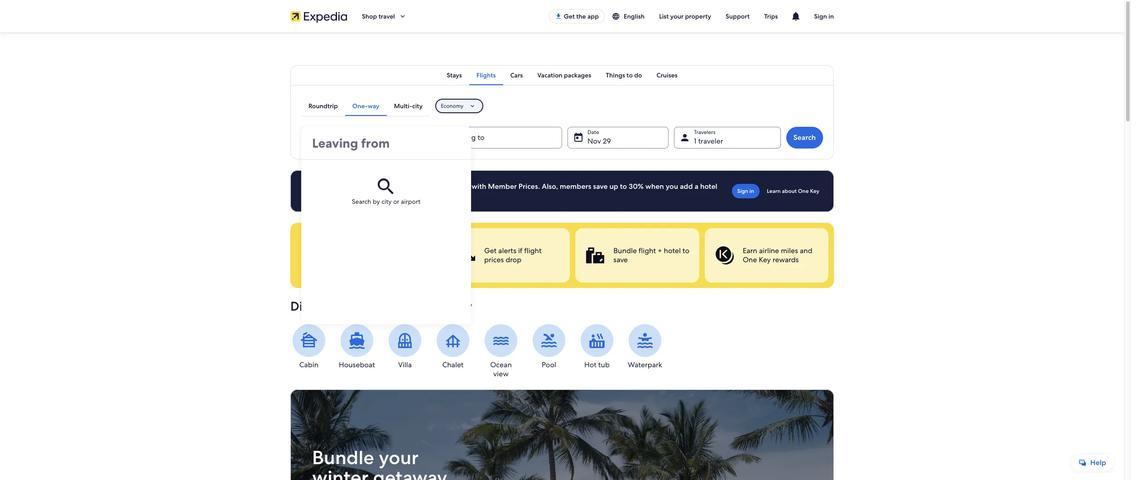 Task type: describe. For each thing, give the bounding box(es) containing it.
property
[[685, 12, 711, 20]]

things
[[606, 71, 625, 79]]

prices.
[[519, 182, 540, 191]]

discover your new favorite stay
[[290, 298, 472, 314]]

sign inside bundle your winter getawa main content
[[737, 188, 748, 195]]

2 out of 3 element
[[576, 228, 699, 283]]

also,
[[542, 182, 558, 191]]

ocean view
[[490, 360, 512, 379]]

trips link
[[757, 8, 785, 24]]

if
[[518, 246, 523, 256]]

support
[[726, 12, 750, 20]]

new
[[373, 298, 398, 314]]

learn about one key link
[[763, 184, 823, 198]]

key inside earn airline miles and one key rewards
[[759, 255, 771, 265]]

10%
[[349, 182, 363, 191]]

your for discover
[[343, 298, 370, 314]]

search for search
[[794, 133, 816, 142]]

cruises
[[657, 71, 678, 79]]

flights link
[[469, 65, 503, 85]]

to left 10%
[[332, 191, 339, 200]]

get the app link
[[549, 9, 605, 24]]

in inside main content
[[750, 188, 754, 195]]

add
[[680, 182, 693, 191]]

hot
[[584, 360, 597, 370]]

to inside bundle flight + hotel to save
[[683, 246, 690, 256]]

list
[[659, 12, 669, 20]]

the
[[576, 12, 586, 20]]

chalet
[[442, 360, 464, 370]]

cruises link
[[649, 65, 685, 85]]

hot tub
[[584, 360, 610, 370]]

cars link
[[503, 65, 530, 85]]

cabin button
[[290, 324, 328, 370]]

waterpark button
[[627, 324, 664, 370]]

or inside save 10% or more on over 100,000 hotels with member prices. also, members save up to 30% when you add a hotel to a flight
[[365, 182, 372, 191]]

learn
[[767, 188, 781, 195]]

1
[[694, 136, 697, 146]]

by
[[373, 198, 380, 206]]

travel
[[379, 12, 395, 20]]

bundle flight + hotel to save
[[614, 246, 690, 265]]

tab list containing stays
[[290, 65, 834, 85]]

you
[[666, 182, 678, 191]]

alerts
[[498, 246, 516, 256]]

stay
[[449, 298, 472, 314]]

29
[[603, 136, 611, 146]]

app
[[588, 12, 599, 20]]

way
[[368, 102, 380, 110]]

roundtrip link
[[301, 96, 345, 116]]

trailing image
[[399, 12, 407, 20]]

english button
[[605, 8, 652, 24]]

search button
[[786, 127, 823, 149]]

multi-city
[[394, 102, 423, 110]]

earn airline miles and one key rewards
[[743, 246, 813, 265]]

when
[[645, 182, 664, 191]]

airline
[[759, 246, 779, 256]]

1 vertical spatial or
[[393, 198, 399, 206]]

pool button
[[531, 324, 568, 370]]

economy
[[441, 102, 464, 110]]

discover
[[290, 298, 340, 314]]

100,000
[[420, 182, 448, 191]]

sign inside dropdown button
[[814, 12, 827, 20]]

favorite
[[401, 298, 446, 314]]

0 horizontal spatial city
[[382, 198, 392, 206]]

up
[[610, 182, 618, 191]]

1 out of 3 element
[[446, 228, 570, 283]]

+
[[658, 246, 662, 256]]

support link
[[719, 8, 757, 24]]

to inside tab list
[[627, 71, 633, 79]]

flight inside get alerts if flight prices drop
[[524, 246, 542, 256]]

city inside multi-city link
[[412, 102, 423, 110]]

your for list
[[670, 12, 684, 20]]

houseboat button
[[338, 324, 376, 370]]

small image
[[612, 12, 620, 20]]

get alerts if flight prices drop
[[484, 246, 542, 265]]

search by city or airport
[[352, 198, 420, 206]]

key inside 'link'
[[810, 188, 820, 195]]

ocean view button
[[482, 324, 520, 379]]

one-way
[[352, 102, 380, 110]]

traveler
[[698, 136, 723, 146]]

about
[[782, 188, 797, 195]]



Task type: locate. For each thing, give the bounding box(es) containing it.
1 vertical spatial get
[[484, 246, 497, 256]]

0 horizontal spatial search
[[352, 198, 371, 206]]

prices
[[484, 255, 504, 265]]

economy button
[[435, 99, 483, 113]]

sign
[[814, 12, 827, 20], [737, 188, 748, 195]]

save
[[593, 182, 608, 191], [614, 255, 628, 265]]

flight right if
[[524, 246, 542, 256]]

city right by on the left top of the page
[[382, 198, 392, 206]]

shop travel
[[362, 12, 395, 20]]

save left "up" at the top right of page
[[593, 182, 608, 191]]

earn
[[743, 246, 757, 256]]

or left airport
[[393, 198, 399, 206]]

pool
[[542, 360, 556, 370]]

do
[[634, 71, 642, 79]]

0 horizontal spatial in
[[750, 188, 754, 195]]

stays link
[[440, 65, 469, 85]]

one-way link
[[345, 96, 387, 116]]

villa
[[398, 360, 412, 370]]

stays
[[447, 71, 462, 79]]

tab list containing roundtrip
[[301, 96, 430, 116]]

0 horizontal spatial your
[[343, 298, 370, 314]]

a right add
[[695, 182, 699, 191]]

a
[[695, 182, 699, 191], [341, 191, 345, 200]]

key
[[810, 188, 820, 195], [759, 255, 771, 265]]

Leaving from text field
[[301, 127, 471, 159]]

to
[[627, 71, 633, 79], [620, 182, 627, 191], [332, 191, 339, 200], [683, 246, 690, 256]]

bundle for bundle flight + hotel to save
[[614, 246, 637, 256]]

bundle inside bundle flight + hotel to save
[[614, 246, 637, 256]]

tab list
[[290, 65, 834, 85], [301, 96, 430, 116]]

hotel right add
[[700, 182, 717, 191]]

1 horizontal spatial get
[[564, 12, 575, 20]]

0 vertical spatial save
[[593, 182, 608, 191]]

1 horizontal spatial save
[[614, 255, 628, 265]]

things to do link
[[599, 65, 649, 85]]

to right +
[[683, 246, 690, 256]]

1 horizontal spatial sign in
[[814, 12, 834, 20]]

0 vertical spatial hotel
[[700, 182, 717, 191]]

key right about at the right top
[[810, 188, 820, 195]]

key right earn
[[759, 255, 771, 265]]

villa button
[[386, 324, 424, 370]]

cars
[[510, 71, 523, 79]]

over
[[403, 182, 418, 191]]

bundle your winter getawa main content
[[0, 33, 1124, 480]]

one inside learn about one key 'link'
[[798, 188, 809, 195]]

airport
[[401, 198, 420, 206]]

0 horizontal spatial hotel
[[664, 246, 681, 256]]

and
[[800, 246, 813, 256]]

sign in inside bundle your winter getawa main content
[[737, 188, 754, 195]]

0 horizontal spatial sign in
[[737, 188, 754, 195]]

0 vertical spatial city
[[412, 102, 423, 110]]

1 horizontal spatial one
[[798, 188, 809, 195]]

0 vertical spatial bundle
[[614, 246, 637, 256]]

1 vertical spatial sign
[[737, 188, 748, 195]]

things to do
[[606, 71, 642, 79]]

city left economy
[[412, 102, 423, 110]]

tub
[[598, 360, 610, 370]]

get right download the app button icon
[[564, 12, 575, 20]]

one left airline
[[743, 255, 757, 265]]

0 horizontal spatial bundle
[[312, 445, 374, 470]]

1 horizontal spatial sign
[[814, 12, 827, 20]]

hotel inside bundle flight + hotel to save
[[664, 246, 681, 256]]

1 vertical spatial city
[[382, 198, 392, 206]]

packages
[[564, 71, 591, 79]]

0 vertical spatial sign
[[814, 12, 827, 20]]

flight inside save 10% or more on over 100,000 hotels with member prices. also, members save up to 30% when you add a hotel to a flight
[[346, 191, 364, 200]]

sign right communication center icon
[[814, 12, 827, 20]]

travel sale activities deals image
[[290, 390, 834, 480]]

sign in left learn
[[737, 188, 754, 195]]

nov
[[588, 136, 601, 146]]

0 horizontal spatial save
[[593, 182, 608, 191]]

0 vertical spatial sign in
[[814, 12, 834, 20]]

roundtrip
[[309, 102, 338, 110]]

1 horizontal spatial or
[[393, 198, 399, 206]]

or
[[365, 182, 372, 191], [393, 198, 399, 206]]

english
[[624, 12, 645, 20]]

flight left by on the left top of the page
[[346, 191, 364, 200]]

flight left +
[[639, 246, 656, 256]]

member
[[488, 182, 517, 191]]

view
[[493, 369, 509, 379]]

1 vertical spatial search
[[352, 198, 371, 206]]

get the app
[[564, 12, 599, 20]]

get for get alerts if flight prices drop
[[484, 246, 497, 256]]

drop
[[506, 255, 522, 265]]

one
[[798, 188, 809, 195], [743, 255, 757, 265]]

0 vertical spatial your
[[670, 12, 684, 20]]

your inside list your property link
[[670, 12, 684, 20]]

vacation packages link
[[530, 65, 599, 85]]

with
[[472, 182, 486, 191]]

0 vertical spatial in
[[829, 12, 834, 20]]

search inside button
[[794, 133, 816, 142]]

shop travel button
[[355, 5, 414, 27]]

hotel inside save 10% or more on over 100,000 hotels with member prices. also, members save up to 30% when you add a hotel to a flight
[[700, 182, 717, 191]]

1 vertical spatial key
[[759, 255, 771, 265]]

your for bundle
[[379, 445, 419, 470]]

1 vertical spatial tab list
[[301, 96, 430, 116]]

sign in right communication center icon
[[814, 12, 834, 20]]

1 horizontal spatial a
[[695, 182, 699, 191]]

3 out of 3 element
[[705, 228, 829, 283]]

2 horizontal spatial flight
[[639, 246, 656, 256]]

1 vertical spatial bundle
[[312, 445, 374, 470]]

or right 10%
[[365, 182, 372, 191]]

flights
[[476, 71, 496, 79]]

1 horizontal spatial your
[[379, 445, 419, 470]]

30%
[[629, 182, 644, 191]]

save left +
[[614, 255, 628, 265]]

1 horizontal spatial search
[[794, 133, 816, 142]]

vacation
[[537, 71, 563, 79]]

download the app button image
[[555, 13, 562, 20]]

save inside bundle flight + hotel to save
[[614, 255, 628, 265]]

chalet button
[[434, 324, 472, 370]]

0 horizontal spatial a
[[341, 191, 345, 200]]

winter
[[312, 465, 369, 480]]

expedia logo image
[[290, 10, 347, 23]]

to left do
[[627, 71, 633, 79]]

houseboat
[[339, 360, 375, 370]]

2 horizontal spatial your
[[670, 12, 684, 20]]

one inside earn airline miles and one key rewards
[[743, 255, 757, 265]]

0 horizontal spatial one
[[743, 255, 757, 265]]

sign in link
[[732, 184, 760, 198]]

1 traveler button
[[674, 127, 781, 149]]

one right about at the right top
[[798, 188, 809, 195]]

0 horizontal spatial or
[[365, 182, 372, 191]]

1 horizontal spatial hotel
[[700, 182, 717, 191]]

sign in button
[[807, 5, 841, 27]]

0 horizontal spatial get
[[484, 246, 497, 256]]

2 vertical spatial your
[[379, 445, 419, 470]]

shop
[[362, 12, 377, 20]]

your inside the bundle your winter getawa
[[379, 445, 419, 470]]

bundle
[[614, 246, 637, 256], [312, 445, 374, 470]]

flight inside bundle flight + hotel to save
[[639, 246, 656, 256]]

1 vertical spatial in
[[750, 188, 754, 195]]

one-
[[352, 102, 368, 110]]

1 horizontal spatial key
[[810, 188, 820, 195]]

0 horizontal spatial flight
[[346, 191, 364, 200]]

1 vertical spatial save
[[614, 255, 628, 265]]

hotels
[[450, 182, 470, 191]]

in
[[829, 12, 834, 20], [750, 188, 754, 195]]

members
[[560, 182, 591, 191]]

1 horizontal spatial flight
[[524, 246, 542, 256]]

sign left learn
[[737, 188, 748, 195]]

list your property
[[659, 12, 711, 20]]

get inside get alerts if flight prices drop
[[484, 246, 497, 256]]

1 vertical spatial sign in
[[737, 188, 754, 195]]

0 horizontal spatial sign
[[737, 188, 748, 195]]

in left learn
[[750, 188, 754, 195]]

0 vertical spatial search
[[794, 133, 816, 142]]

save 10% or more on over 100,000 hotels with member prices. also, members save up to 30% when you add a hotel to a flight
[[332, 182, 717, 200]]

sign in inside dropdown button
[[814, 12, 834, 20]]

a left 10%
[[341, 191, 345, 200]]

list your property link
[[652, 8, 719, 24]]

hot tub button
[[579, 324, 616, 370]]

1 traveler
[[694, 136, 723, 146]]

learn about one key
[[767, 188, 820, 195]]

bundle for bundle your winter getawa
[[312, 445, 374, 470]]

0 vertical spatial key
[[810, 188, 820, 195]]

hotel right +
[[664, 246, 681, 256]]

more
[[373, 182, 391, 191]]

0 vertical spatial or
[[365, 182, 372, 191]]

your
[[670, 12, 684, 20], [343, 298, 370, 314], [379, 445, 419, 470]]

1 horizontal spatial bundle
[[614, 246, 637, 256]]

search for search by city or airport
[[352, 198, 371, 206]]

in right communication center icon
[[829, 12, 834, 20]]

1 horizontal spatial in
[[829, 12, 834, 20]]

0 vertical spatial get
[[564, 12, 575, 20]]

in inside dropdown button
[[829, 12, 834, 20]]

nov 29
[[588, 136, 611, 146]]

communication center icon image
[[791, 11, 802, 22]]

bundle your winter getawa
[[312, 445, 447, 480]]

1 vertical spatial one
[[743, 255, 757, 265]]

save inside save 10% or more on over 100,000 hotels with member prices. also, members save up to 30% when you add a hotel to a flight
[[593, 182, 608, 191]]

waterpark
[[628, 360, 662, 370]]

1 vertical spatial your
[[343, 298, 370, 314]]

bundle inside the bundle your winter getawa
[[312, 445, 374, 470]]

0 horizontal spatial key
[[759, 255, 771, 265]]

to right "up" at the top right of page
[[620, 182, 627, 191]]

get left alerts
[[484, 246, 497, 256]]

on
[[393, 182, 401, 191]]

1 horizontal spatial city
[[412, 102, 423, 110]]

1 vertical spatial hotel
[[664, 246, 681, 256]]

0 vertical spatial tab list
[[290, 65, 834, 85]]

sign in
[[814, 12, 834, 20], [737, 188, 754, 195]]

ocean
[[490, 360, 512, 370]]

get for get the app
[[564, 12, 575, 20]]

save
[[332, 182, 348, 191]]

0 vertical spatial one
[[798, 188, 809, 195]]



Task type: vqa. For each thing, say whether or not it's contained in the screenshot.
search field
no



